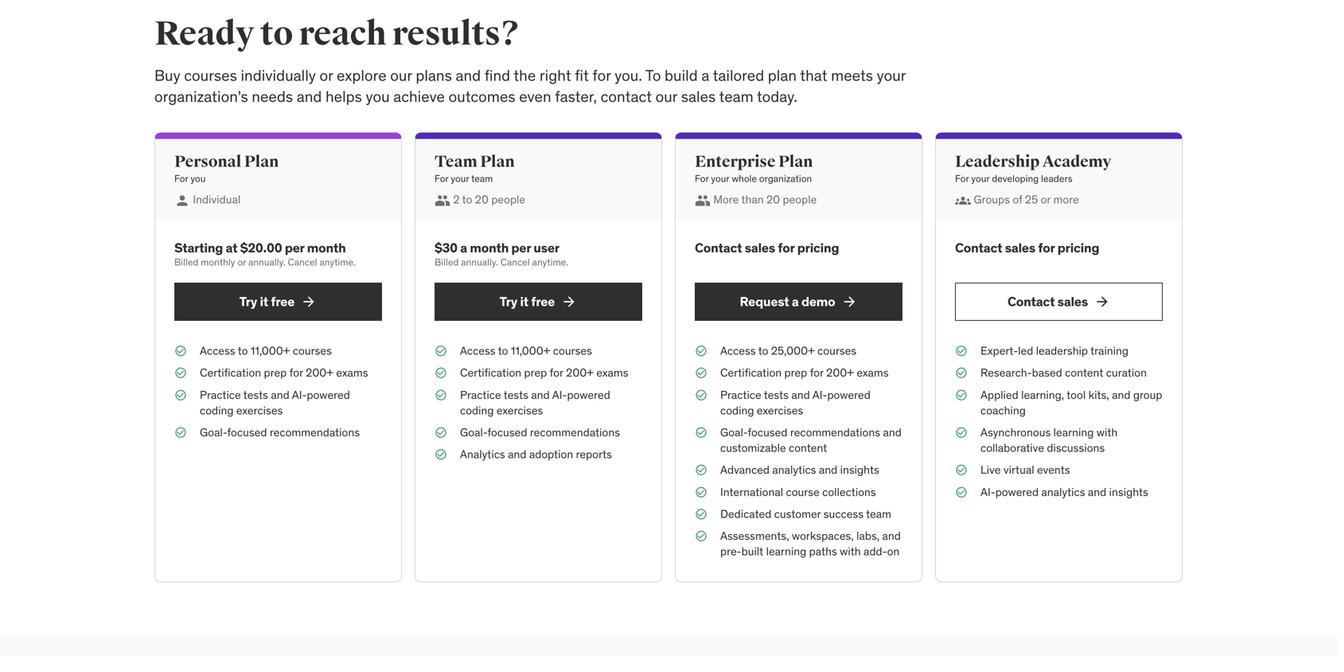Task type: locate. For each thing, give the bounding box(es) containing it.
contact for leadership academy
[[955, 240, 1003, 256]]

1 certification from the left
[[200, 366, 261, 380]]

1 horizontal spatial it
[[520, 293, 529, 310]]

1 20 from the left
[[475, 192, 489, 207]]

you down personal
[[191, 173, 206, 185]]

1 month from the left
[[307, 240, 346, 256]]

11,000+
[[251, 344, 290, 358], [511, 344, 551, 358]]

1 practice tests and ai-powered coding exercises from the left
[[200, 388, 350, 418]]

2 annually. from the left
[[461, 256, 498, 268]]

1 horizontal spatial team
[[719, 87, 754, 106]]

for down enterprise
[[695, 173, 709, 185]]

cancel inside $30 a month per user billed annually. cancel anytime.
[[501, 256, 530, 268]]

2 to 20 people
[[453, 192, 526, 207]]

analytics down events
[[1042, 485, 1086, 499]]

practice
[[200, 388, 241, 402], [460, 388, 501, 402], [721, 388, 762, 402]]

prep for enterprise plan
[[785, 366, 808, 380]]

curation
[[1107, 366, 1147, 380]]

0 horizontal spatial month
[[307, 240, 346, 256]]

for inside team plan for your team
[[435, 173, 449, 185]]

1 horizontal spatial annually.
[[461, 256, 498, 268]]

0 horizontal spatial with
[[840, 544, 861, 559]]

to for personal plan
[[238, 344, 248, 358]]

per right $20.00 on the top
[[285, 240, 304, 256]]

to
[[646, 66, 661, 85]]

exercises for enterprise plan
[[757, 403, 804, 418]]

buy
[[154, 66, 181, 85]]

0 horizontal spatial try
[[240, 293, 257, 310]]

1 horizontal spatial practice tests and ai-powered coding exercises
[[460, 388, 611, 418]]

0 horizontal spatial per
[[285, 240, 304, 256]]

needs
[[252, 87, 293, 106]]

2 try from the left
[[500, 293, 518, 310]]

kits,
[[1089, 388, 1110, 402]]

or up the helps
[[320, 66, 333, 85]]

1 contact sales for pricing from the left
[[695, 240, 840, 256]]

1 horizontal spatial try it free
[[500, 293, 555, 310]]

certification
[[200, 366, 261, 380], [460, 366, 522, 380], [721, 366, 782, 380]]

1 horizontal spatial recommendations
[[530, 425, 620, 440]]

0 horizontal spatial practice
[[200, 388, 241, 402]]

access to 11,000+ courses
[[200, 344, 332, 358], [460, 344, 592, 358]]

fit
[[575, 66, 589, 85]]

per inside starting at $20.00 per month billed monthly or annually. cancel anytime.
[[285, 240, 304, 256]]

your down team
[[451, 173, 469, 185]]

1 horizontal spatial you
[[366, 87, 390, 106]]

plan for team plan
[[480, 152, 515, 172]]

0 horizontal spatial 200+
[[306, 366, 334, 380]]

2 goal- from the left
[[460, 425, 488, 440]]

1 horizontal spatial pricing
[[1058, 240, 1100, 256]]

ai- for personal plan
[[292, 388, 307, 402]]

team down tailored
[[719, 87, 754, 106]]

it
[[260, 293, 268, 310], [520, 293, 529, 310]]

contact down more
[[695, 240, 742, 256]]

2 certification prep for 200+ exams from the left
[[460, 366, 629, 380]]

contact sales for pricing down groups of 25 or more at the right of the page
[[955, 240, 1100, 256]]

0 horizontal spatial our
[[390, 66, 412, 85]]

1 horizontal spatial prep
[[524, 366, 547, 380]]

goal-
[[200, 425, 227, 440], [460, 425, 488, 440], [721, 425, 748, 440]]

your for enterprise plan
[[711, 173, 730, 185]]

on
[[887, 544, 900, 559]]

of
[[1013, 192, 1023, 207]]

contact up led
[[1008, 293, 1055, 310]]

explore
[[337, 66, 387, 85]]

0 horizontal spatial access
[[200, 344, 235, 358]]

2 horizontal spatial contact
[[1008, 293, 1055, 310]]

0 horizontal spatial 11,000+
[[251, 344, 290, 358]]

2 cancel from the left
[[501, 256, 530, 268]]

1 vertical spatial or
[[1041, 192, 1051, 207]]

annually.
[[248, 256, 286, 268], [461, 256, 498, 268]]

month right $30
[[470, 240, 509, 256]]

helps
[[326, 87, 362, 106]]

for
[[174, 173, 188, 185], [435, 173, 449, 185], [695, 173, 709, 185], [955, 173, 969, 185]]

billed inside $30 a month per user billed annually. cancel anytime.
[[435, 256, 459, 268]]

1 vertical spatial you
[[191, 173, 206, 185]]

goal-focused recommendations
[[200, 425, 360, 440], [460, 425, 620, 440]]

faster,
[[555, 87, 597, 106]]

ai- for team plan
[[552, 388, 567, 402]]

1 billed from the left
[[174, 256, 199, 268]]

11,000+ for personal plan
[[251, 344, 290, 358]]

annually. down $20.00 on the top
[[248, 256, 286, 268]]

2 horizontal spatial 200+
[[827, 366, 854, 380]]

request a demo
[[740, 293, 836, 310]]

free down starting at $20.00 per month billed monthly or annually. cancel anytime.
[[271, 293, 295, 310]]

1 horizontal spatial 20
[[767, 192, 780, 207]]

2 goal-focused recommendations from the left
[[460, 425, 620, 440]]

1 recommendations from the left
[[270, 425, 360, 440]]

3 certification prep for 200+ exams from the left
[[721, 366, 889, 380]]

1 horizontal spatial goal-
[[460, 425, 488, 440]]

your up more
[[711, 173, 730, 185]]

plan for enterprise plan
[[779, 152, 813, 172]]

your up groups
[[972, 173, 990, 185]]

2 horizontal spatial a
[[792, 293, 799, 310]]

exams for personal plan
[[336, 366, 368, 380]]

2 try it free from the left
[[500, 293, 555, 310]]

1 horizontal spatial cancel
[[501, 256, 530, 268]]

ai-powered analytics and insights
[[981, 485, 1149, 499]]

try it free link down user
[[435, 283, 643, 321]]

2 practice from the left
[[460, 388, 501, 402]]

3 recommendations from the left
[[791, 425, 881, 440]]

false image left individual
[[174, 193, 190, 209]]

plan up organization
[[779, 152, 813, 172]]

3 certification from the left
[[721, 366, 782, 380]]

1 practice from the left
[[200, 388, 241, 402]]

contact sales for pricing for enterprise
[[695, 240, 840, 256]]

you down explore
[[366, 87, 390, 106]]

groups of 25 or more
[[974, 192, 1079, 207]]

goal- inside goal-focused recommendations and customizable content
[[721, 425, 748, 440]]

1 anytime. from the left
[[320, 256, 356, 268]]

1 tests from the left
[[243, 388, 268, 402]]

sales inside buy courses individually or explore our plans and find the right fit for you. to build a tailored plan that meets your organization's needs and helps you achieve outcomes even faster, contact our sales team today.
[[681, 87, 716, 106]]

2 exercises from the left
[[497, 403, 543, 418]]

2 practice tests and ai-powered coding exercises from the left
[[460, 388, 611, 418]]

cancel
[[288, 256, 317, 268], [501, 256, 530, 268]]

buy courses individually or explore our plans and find the right fit for you. to build a tailored plan that meets your organization's needs and helps you achieve outcomes even faster, contact our sales team today.
[[154, 66, 906, 106]]

1 focused from the left
[[227, 425, 267, 440]]

contact sales for pricing for leadership
[[955, 240, 1100, 256]]

focused for team
[[488, 425, 527, 440]]

for down team
[[435, 173, 449, 185]]

2 horizontal spatial practice tests and ai-powered coding exercises
[[721, 388, 871, 418]]

$20.00
[[240, 240, 282, 256]]

with down labs,
[[840, 544, 861, 559]]

1 horizontal spatial goal-focused recommendations
[[460, 425, 620, 440]]

asynchronous
[[981, 425, 1051, 440]]

200+ for team plan
[[566, 366, 594, 380]]

for inside personal plan for you
[[174, 173, 188, 185]]

course
[[786, 485, 820, 499]]

0 horizontal spatial annually.
[[248, 256, 286, 268]]

1 11,000+ from the left
[[251, 344, 290, 358]]

a left demo
[[792, 293, 799, 310]]

certification for team
[[460, 366, 522, 380]]

focused
[[227, 425, 267, 440], [488, 425, 527, 440], [748, 425, 788, 440]]

billed
[[174, 256, 199, 268], [435, 256, 459, 268]]

20 for enterprise
[[767, 192, 780, 207]]

3 200+ from the left
[[827, 366, 854, 380]]

practice tests and ai-powered coding exercises for enterprise plan
[[721, 388, 871, 418]]

your inside leadership academy for your developing leaders
[[972, 173, 990, 185]]

try down $30 a month per user billed annually. cancel anytime.
[[500, 293, 518, 310]]

0 horizontal spatial access to 11,000+ courses
[[200, 344, 332, 358]]

plan
[[244, 152, 279, 172], [480, 152, 515, 172], [779, 152, 813, 172]]

group
[[1134, 388, 1163, 402]]

1 horizontal spatial coding
[[460, 403, 494, 418]]

0 horizontal spatial contact sales for pricing
[[695, 240, 840, 256]]

0 horizontal spatial exercises
[[236, 403, 283, 418]]

try it free link for team plan
[[435, 283, 643, 321]]

1 horizontal spatial learning
[[1054, 425, 1094, 440]]

team inside buy courses individually or explore our plans and find the right fit for you. to build a tailored plan that meets your organization's needs and helps you achieve outcomes even faster, contact our sales team today.
[[719, 87, 754, 106]]

0 vertical spatial a
[[702, 66, 710, 85]]

1 try it free link from the left
[[174, 283, 382, 321]]

1 200+ from the left
[[306, 366, 334, 380]]

contact sales link
[[955, 283, 1163, 321]]

20 right than at the right
[[767, 192, 780, 207]]

learning right built
[[766, 544, 807, 559]]

2 horizontal spatial focused
[[748, 425, 788, 440]]

certification for personal
[[200, 366, 261, 380]]

contact down groups
[[955, 240, 1003, 256]]

2 tests from the left
[[504, 388, 529, 402]]

1 vertical spatial team
[[471, 173, 493, 185]]

coding for personal
[[200, 403, 234, 418]]

3 practice tests and ai-powered coding exercises from the left
[[721, 388, 871, 418]]

2 certification from the left
[[460, 366, 522, 380]]

2 vertical spatial or
[[238, 256, 246, 268]]

demo
[[802, 293, 836, 310]]

200+ for personal plan
[[306, 366, 334, 380]]

1 people from the left
[[492, 192, 526, 207]]

goal- for personal
[[200, 425, 227, 440]]

learning,
[[1022, 388, 1065, 402]]

20
[[475, 192, 489, 207], [767, 192, 780, 207]]

focused for enterprise
[[748, 425, 788, 440]]

false image inside contact sales link
[[1095, 294, 1111, 310]]

people down team plan for your team
[[492, 192, 526, 207]]

goal-focused recommendations for personal plan
[[200, 425, 360, 440]]

per for team plan
[[512, 240, 531, 256]]

try for team plan
[[500, 293, 518, 310]]

try
[[240, 293, 257, 310], [500, 293, 518, 310]]

1 cancel from the left
[[288, 256, 317, 268]]

or inside buy courses individually or explore our plans and find the right fit for you. to build a tailored plan that meets your organization's needs and helps you achieve outcomes even faster, contact our sales team today.
[[320, 66, 333, 85]]

1 horizontal spatial certification prep for 200+ exams
[[460, 366, 629, 380]]

1 vertical spatial content
[[789, 441, 827, 455]]

1 horizontal spatial analytics
[[1042, 485, 1086, 499]]

success
[[824, 507, 864, 521]]

focused inside goal-focused recommendations and customizable content
[[748, 425, 788, 440]]

month right $20.00 on the top
[[307, 240, 346, 256]]

content up advanced analytics and insights
[[789, 441, 827, 455]]

anytime.
[[320, 256, 356, 268], [532, 256, 569, 268]]

contact sales for pricing down 'more than 20 people'
[[695, 240, 840, 256]]

2 horizontal spatial goal-
[[721, 425, 748, 440]]

a right build
[[702, 66, 710, 85]]

practice tests and ai-powered coding exercises for personal plan
[[200, 388, 350, 418]]

2 horizontal spatial team
[[866, 507, 892, 521]]

try it free down starting at $20.00 per month billed monthly or annually. cancel anytime.
[[240, 293, 295, 310]]

3 for from the left
[[695, 173, 709, 185]]

1 horizontal spatial certification
[[460, 366, 522, 380]]

1 try from the left
[[240, 293, 257, 310]]

a inside $30 a month per user billed annually. cancel anytime.
[[460, 240, 467, 256]]

2 horizontal spatial access
[[721, 344, 756, 358]]

2 horizontal spatial coding
[[721, 403, 754, 418]]

1 horizontal spatial people
[[783, 192, 817, 207]]

tests for enterprise
[[764, 388, 789, 402]]

0 horizontal spatial tests
[[243, 388, 268, 402]]

request a demo link
[[695, 283, 903, 321]]

2 anytime. from the left
[[532, 256, 569, 268]]

content inside goal-focused recommendations and customizable content
[[789, 441, 827, 455]]

0 horizontal spatial try it free link
[[174, 283, 382, 321]]

1 horizontal spatial access
[[460, 344, 496, 358]]

3 prep from the left
[[785, 366, 808, 380]]

focused for personal
[[227, 425, 267, 440]]

3 exams from the left
[[857, 366, 889, 380]]

plan inside personal plan for you
[[244, 152, 279, 172]]

contact sales
[[1008, 293, 1088, 310]]

1 annually. from the left
[[248, 256, 286, 268]]

0 vertical spatial team
[[719, 87, 754, 106]]

1 horizontal spatial access to 11,000+ courses
[[460, 344, 592, 358]]

1 plan from the left
[[244, 152, 279, 172]]

content up tool
[[1065, 366, 1104, 380]]

2 billed from the left
[[435, 256, 459, 268]]

your inside team plan for your team
[[451, 173, 469, 185]]

2 horizontal spatial or
[[1041, 192, 1051, 207]]

it down starting at $20.00 per month billed monthly or annually. cancel anytime.
[[260, 293, 268, 310]]

billed inside starting at $20.00 per month billed monthly or annually. cancel anytime.
[[174, 256, 199, 268]]

per inside $30 a month per user billed annually. cancel anytime.
[[512, 240, 531, 256]]

2 prep from the left
[[524, 366, 547, 380]]

1 access from the left
[[200, 344, 235, 358]]

2 pricing from the left
[[1058, 240, 1100, 256]]

or right monthly
[[238, 256, 246, 268]]

you inside personal plan for you
[[191, 173, 206, 185]]

access for personal
[[200, 344, 235, 358]]

plan inside team plan for your team
[[480, 152, 515, 172]]

1 horizontal spatial contact
[[955, 240, 1003, 256]]

1 try it free from the left
[[240, 293, 295, 310]]

coding for enterprise
[[721, 403, 754, 418]]

paths
[[809, 544, 837, 559]]

xsmall image
[[955, 343, 968, 359], [174, 365, 187, 381], [695, 365, 708, 381], [955, 365, 968, 381], [174, 387, 187, 403], [174, 425, 187, 440], [435, 425, 447, 440], [955, 425, 968, 440], [955, 484, 968, 500], [695, 528, 708, 544]]

exams for enterprise plan
[[857, 366, 889, 380]]

0 horizontal spatial focused
[[227, 425, 267, 440]]

sales down build
[[681, 87, 716, 106]]

annually. down 2 to 20 people
[[461, 256, 498, 268]]

0 horizontal spatial you
[[191, 173, 206, 185]]

1 horizontal spatial try it free link
[[435, 283, 643, 321]]

2 horizontal spatial certification
[[721, 366, 782, 380]]

try it free down $30 a month per user billed annually. cancel anytime.
[[500, 293, 555, 310]]

learning up discussions
[[1054, 425, 1094, 440]]

0 vertical spatial you
[[366, 87, 390, 106]]

leaders
[[1042, 173, 1073, 185]]

research-based content curation
[[981, 366, 1147, 380]]

try it free for team plan
[[500, 293, 555, 310]]

academy
[[1043, 152, 1112, 172]]

1 vertical spatial a
[[460, 240, 467, 256]]

2 recommendations from the left
[[530, 425, 620, 440]]

exams for team plan
[[597, 366, 629, 380]]

powered for enterprise plan
[[828, 388, 871, 402]]

0 horizontal spatial learning
[[766, 544, 807, 559]]

and inside assessments, workspaces, labs, and pre-built learning paths with add-on
[[883, 529, 901, 543]]

1 for from the left
[[174, 173, 188, 185]]

1 horizontal spatial anytime.
[[532, 256, 569, 268]]

1 free from the left
[[271, 293, 295, 310]]

contact
[[695, 240, 742, 256], [955, 240, 1003, 256], [1008, 293, 1055, 310]]

for inside leadership academy for your developing leaders
[[955, 173, 969, 185]]

your right the 'meets'
[[877, 66, 906, 85]]

1 horizontal spatial insights
[[1110, 485, 1149, 499]]

0 vertical spatial analytics
[[773, 463, 817, 477]]

3 focused from the left
[[748, 425, 788, 440]]

live
[[981, 463, 1001, 477]]

analytics up international course collections
[[773, 463, 817, 477]]

2 free from the left
[[531, 293, 555, 310]]

your for leadership academy
[[972, 173, 990, 185]]

team
[[435, 152, 477, 172]]

1 access to 11,000+ courses from the left
[[200, 344, 332, 358]]

2 it from the left
[[520, 293, 529, 310]]

xsmall image
[[174, 343, 187, 359], [435, 343, 447, 359], [695, 343, 708, 359], [435, 365, 447, 381], [435, 387, 447, 403], [695, 387, 708, 403], [955, 387, 968, 403], [695, 425, 708, 440], [435, 447, 447, 462], [695, 462, 708, 478], [955, 462, 968, 478], [695, 484, 708, 500], [695, 506, 708, 522]]

plan inside enterprise plan for your whole organization
[[779, 152, 813, 172]]

1 pricing from the left
[[798, 240, 840, 256]]

more
[[714, 192, 739, 207]]

0 horizontal spatial people
[[492, 192, 526, 207]]

certification prep for 200+ exams for enterprise plan
[[721, 366, 889, 380]]

0 horizontal spatial goal-
[[200, 425, 227, 440]]

0 horizontal spatial plan
[[244, 152, 279, 172]]

billed down starting
[[174, 256, 199, 268]]

2 month from the left
[[470, 240, 509, 256]]

a inside buy courses individually or explore our plans and find the right fit for you. to build a tailored plan that meets your organization's needs and helps you achieve outcomes even faster, contact our sales team today.
[[702, 66, 710, 85]]

for down personal
[[174, 173, 188, 185]]

courses for personal
[[293, 344, 332, 358]]

billed for personal
[[174, 256, 199, 268]]

built
[[742, 544, 764, 559]]

0 horizontal spatial prep
[[264, 366, 287, 380]]

4 for from the left
[[955, 173, 969, 185]]

team up labs,
[[866, 507, 892, 521]]

0 horizontal spatial exams
[[336, 366, 368, 380]]

0 horizontal spatial recommendations
[[270, 425, 360, 440]]

2 200+ from the left
[[566, 366, 594, 380]]

people
[[492, 192, 526, 207], [783, 192, 817, 207]]

2 plan from the left
[[480, 152, 515, 172]]

plan up 2 to 20 people
[[480, 152, 515, 172]]

leadership academy for your developing leaders
[[955, 152, 1112, 185]]

2 horizontal spatial plan
[[779, 152, 813, 172]]

recommendations
[[270, 425, 360, 440], [530, 425, 620, 440], [791, 425, 881, 440]]

a for request a demo
[[792, 293, 799, 310]]

0 horizontal spatial try it free
[[240, 293, 295, 310]]

people for team plan
[[492, 192, 526, 207]]

1 horizontal spatial 200+
[[566, 366, 594, 380]]

1 horizontal spatial billed
[[435, 256, 459, 268]]

exercises for personal plan
[[236, 403, 283, 418]]

or right 25
[[1041, 192, 1051, 207]]

1 horizontal spatial content
[[1065, 366, 1104, 380]]

$30 a month per user billed annually. cancel anytime.
[[435, 240, 569, 268]]

the
[[514, 66, 536, 85]]

1 horizontal spatial a
[[702, 66, 710, 85]]

a right $30
[[460, 240, 467, 256]]

or
[[320, 66, 333, 85], [1041, 192, 1051, 207], [238, 256, 246, 268]]

25
[[1025, 192, 1038, 207]]

plan right personal
[[244, 152, 279, 172]]

to for team plan
[[498, 344, 508, 358]]

1 horizontal spatial or
[[320, 66, 333, 85]]

1 it from the left
[[260, 293, 268, 310]]

1 per from the left
[[285, 240, 304, 256]]

2 horizontal spatial exams
[[857, 366, 889, 380]]

to for enterprise plan
[[759, 344, 769, 358]]

3 plan from the left
[[779, 152, 813, 172]]

pricing down more
[[1058, 240, 1100, 256]]

courses
[[184, 66, 237, 85], [293, 344, 332, 358], [553, 344, 592, 358], [818, 344, 857, 358]]

individually
[[241, 66, 316, 85]]

for inside enterprise plan for your whole organization
[[695, 173, 709, 185]]

2 horizontal spatial practice
[[721, 388, 762, 402]]

free down user
[[531, 293, 555, 310]]

you
[[366, 87, 390, 106], [191, 173, 206, 185]]

for down leadership
[[955, 173, 969, 185]]

try it free for personal plan
[[240, 293, 295, 310]]

1 vertical spatial with
[[840, 544, 861, 559]]

20 right 2 in the top left of the page
[[475, 192, 489, 207]]

2 per from the left
[[512, 240, 531, 256]]

0 horizontal spatial content
[[789, 441, 827, 455]]

3 tests from the left
[[764, 388, 789, 402]]

learning
[[1054, 425, 1094, 440], [766, 544, 807, 559]]

1 coding from the left
[[200, 403, 234, 418]]

0 horizontal spatial practice tests and ai-powered coding exercises
[[200, 388, 350, 418]]

1 prep from the left
[[264, 366, 287, 380]]

to
[[260, 13, 293, 54], [462, 192, 472, 207], [238, 344, 248, 358], [498, 344, 508, 358], [759, 344, 769, 358]]

false image right demo
[[842, 294, 858, 310]]

your inside enterprise plan for your whole organization
[[711, 173, 730, 185]]

1 horizontal spatial our
[[656, 87, 678, 106]]

sales inside contact sales link
[[1058, 293, 1088, 310]]

2 access from the left
[[460, 344, 496, 358]]

monthly
[[201, 256, 235, 268]]

our down to
[[656, 87, 678, 106]]

with up discussions
[[1097, 425, 1118, 440]]

that
[[800, 66, 828, 85]]

3 access from the left
[[721, 344, 756, 358]]

practice for personal
[[200, 388, 241, 402]]

or for individually
[[320, 66, 333, 85]]

1 vertical spatial analytics
[[1042, 485, 1086, 499]]

for for personal plan
[[174, 173, 188, 185]]

0 horizontal spatial certification prep for 200+ exams
[[200, 366, 368, 380]]

per left user
[[512, 240, 531, 256]]

1 horizontal spatial try
[[500, 293, 518, 310]]

leadership
[[1036, 344, 1088, 358]]

1 goal- from the left
[[200, 425, 227, 440]]

200+
[[306, 366, 334, 380], [566, 366, 594, 380], [827, 366, 854, 380]]

try down starting at $20.00 per month billed monthly or annually. cancel anytime.
[[240, 293, 257, 310]]

false image
[[174, 193, 190, 209], [435, 193, 451, 209], [301, 294, 317, 310], [842, 294, 858, 310]]

1 horizontal spatial contact sales for pricing
[[955, 240, 1100, 256]]

1 exams from the left
[[336, 366, 368, 380]]

for for team plan
[[435, 173, 449, 185]]

2 for from the left
[[435, 173, 449, 185]]

2 horizontal spatial exercises
[[757, 403, 804, 418]]

false image down starting at $20.00 per month billed monthly or annually. cancel anytime.
[[301, 294, 317, 310]]

you.
[[615, 66, 642, 85]]

billed down $30
[[435, 256, 459, 268]]

1 certification prep for 200+ exams from the left
[[200, 366, 368, 380]]

2 coding from the left
[[460, 403, 494, 418]]

0 horizontal spatial a
[[460, 240, 467, 256]]

2 20 from the left
[[767, 192, 780, 207]]

anytime. inside starting at $20.00 per month billed monthly or annually. cancel anytime.
[[320, 256, 356, 268]]

1 exercises from the left
[[236, 403, 283, 418]]

2 focused from the left
[[488, 425, 527, 440]]

customer
[[774, 507, 821, 521]]

recommendations inside goal-focused recommendations and customizable content
[[791, 425, 881, 440]]

tests for personal
[[243, 388, 268, 402]]

1 horizontal spatial tests
[[504, 388, 529, 402]]

sales up leadership
[[1058, 293, 1088, 310]]

3 goal- from the left
[[721, 425, 748, 440]]

practice for team
[[460, 388, 501, 402]]

a for $30 a month per user billed annually. cancel anytime.
[[460, 240, 467, 256]]

people for enterprise plan
[[783, 192, 817, 207]]

applied
[[981, 388, 1019, 402]]

2 vertical spatial a
[[792, 293, 799, 310]]

sales down "of"
[[1005, 240, 1036, 256]]

0 horizontal spatial contact
[[695, 240, 742, 256]]

2 exams from the left
[[597, 366, 629, 380]]

false image
[[695, 193, 711, 209], [955, 193, 971, 209], [561, 294, 577, 310], [1095, 294, 1111, 310]]

team up 2 to 20 people
[[471, 173, 493, 185]]

practice tests and ai-powered coding exercises for team plan
[[460, 388, 611, 418]]

1 horizontal spatial free
[[531, 293, 555, 310]]

contact sales for pricing
[[695, 240, 840, 256], [955, 240, 1100, 256]]

it down $30 a month per user billed annually. cancel anytime.
[[520, 293, 529, 310]]

pricing up demo
[[798, 240, 840, 256]]

0 vertical spatial with
[[1097, 425, 1118, 440]]

our up achieve
[[390, 66, 412, 85]]

1 horizontal spatial 11,000+
[[511, 344, 551, 358]]

people down organization
[[783, 192, 817, 207]]

powered for personal plan
[[307, 388, 350, 402]]

3 exercises from the left
[[757, 403, 804, 418]]

2 contact sales for pricing from the left
[[955, 240, 1100, 256]]

3 coding from the left
[[721, 403, 754, 418]]

2 people from the left
[[783, 192, 817, 207]]

2 try it free link from the left
[[435, 283, 643, 321]]

1 horizontal spatial per
[[512, 240, 531, 256]]

2 access to 11,000+ courses from the left
[[460, 344, 592, 358]]

try it free link down starting at $20.00 per month billed monthly or annually. cancel anytime.
[[174, 283, 382, 321]]

expert-led leadership training
[[981, 344, 1129, 358]]

3 practice from the left
[[721, 388, 762, 402]]

1 vertical spatial learning
[[766, 544, 807, 559]]

0 vertical spatial insights
[[841, 463, 880, 477]]

2 horizontal spatial certification prep for 200+ exams
[[721, 366, 889, 380]]

goal-focused recommendations for team plan
[[460, 425, 620, 440]]

2 11,000+ from the left
[[511, 344, 551, 358]]

1 goal-focused recommendations from the left
[[200, 425, 360, 440]]

0 horizontal spatial goal-focused recommendations
[[200, 425, 360, 440]]

team inside team plan for your team
[[471, 173, 493, 185]]



Task type: describe. For each thing, give the bounding box(es) containing it.
user
[[534, 240, 560, 256]]

access for team
[[460, 344, 496, 358]]

your for team plan
[[451, 173, 469, 185]]

dedicated customer success team
[[721, 507, 892, 521]]

with inside 'asynchronous learning with collaborative discussions'
[[1097, 425, 1118, 440]]

for for enterprise plan
[[695, 173, 709, 185]]

courses inside buy courses individually or explore our plans and find the right fit for you. to build a tailored plan that meets your organization's needs and helps you achieve outcomes even faster, contact our sales team today.
[[184, 66, 237, 85]]

learning inside assessments, workspaces, labs, and pre-built learning paths with add-on
[[766, 544, 807, 559]]

free for team plan
[[531, 293, 555, 310]]

billed for team
[[435, 256, 459, 268]]

more
[[1054, 192, 1079, 207]]

false image left 2 in the top left of the page
[[435, 193, 451, 209]]

at
[[226, 240, 238, 256]]

enterprise plan for your whole organization
[[695, 152, 813, 185]]

try it free link for personal plan
[[174, 283, 382, 321]]

international
[[721, 485, 784, 499]]

you inside buy courses individually or explore our plans and find the right fit for you. to build a tailored plan that meets your organization's needs and helps you achieve outcomes even faster, contact our sales team today.
[[366, 87, 390, 106]]

tool
[[1067, 388, 1086, 402]]

20 for team
[[475, 192, 489, 207]]

courses for enterprise
[[818, 344, 857, 358]]

certification prep for 200+ exams for personal plan
[[200, 366, 368, 380]]

recommendations for team plan
[[530, 425, 620, 440]]

coding for team
[[460, 403, 494, 418]]

whole
[[732, 173, 757, 185]]

and inside applied learning, tool kits, and group coaching
[[1112, 388, 1131, 402]]

organization
[[760, 173, 812, 185]]

asynchronous learning with collaborative discussions
[[981, 425, 1118, 455]]

reports
[[576, 447, 612, 462]]

0 vertical spatial content
[[1065, 366, 1104, 380]]

access to 11,000+ courses for team plan
[[460, 344, 592, 358]]

for inside buy courses individually or explore our plans and find the right fit for you. to build a tailored plan that meets your organization's needs and helps you achieve outcomes even faster, contact our sales team today.
[[593, 66, 611, 85]]

ai- for enterprise plan
[[813, 388, 828, 402]]

contact
[[601, 87, 652, 106]]

11,000+ for team plan
[[511, 344, 551, 358]]

today.
[[757, 87, 798, 106]]

pricing for enterprise plan
[[798, 240, 840, 256]]

find
[[485, 66, 510, 85]]

contact inside contact sales link
[[1008, 293, 1055, 310]]

25,000+
[[771, 344, 815, 358]]

1 vertical spatial our
[[656, 87, 678, 106]]

more than 20 people
[[714, 192, 817, 207]]

ready to reach results?
[[154, 13, 521, 54]]

annually. inside starting at $20.00 per month billed monthly or annually. cancel anytime.
[[248, 256, 286, 268]]

pricing for leadership academy
[[1058, 240, 1100, 256]]

request
[[740, 293, 790, 310]]

live virtual events
[[981, 463, 1071, 477]]

dedicated
[[721, 507, 772, 521]]

outcomes
[[449, 87, 516, 106]]

learning inside 'asynchronous learning with collaborative discussions'
[[1054, 425, 1094, 440]]

1 vertical spatial insights
[[1110, 485, 1149, 499]]

powered for team plan
[[567, 388, 611, 402]]

applied learning, tool kits, and group coaching
[[981, 388, 1163, 418]]

analytics and adoption reports
[[460, 447, 612, 462]]

access to 11,000+ courses for personal plan
[[200, 344, 332, 358]]

anytime. inside $30 a month per user billed annually. cancel anytime.
[[532, 256, 569, 268]]

leadership
[[955, 152, 1040, 172]]

$30
[[435, 240, 458, 256]]

ready
[[154, 13, 254, 54]]

organization's
[[154, 87, 248, 106]]

adoption
[[529, 447, 573, 462]]

practice for enterprise
[[721, 388, 762, 402]]

team plan for your team
[[435, 152, 515, 185]]

sales down 'more than 20 people'
[[745, 240, 776, 256]]

discussions
[[1047, 441, 1105, 455]]

advanced
[[721, 463, 770, 477]]

for for leadership academy
[[955, 173, 969, 185]]

coaching
[[981, 403, 1026, 418]]

personal plan for you
[[174, 152, 279, 185]]

assessments, workspaces, labs, and pre-built learning paths with add-on
[[721, 529, 901, 559]]

recommendations for enterprise plan
[[791, 425, 881, 440]]

achieve
[[394, 87, 445, 106]]

customizable
[[721, 441, 786, 455]]

assessments,
[[721, 529, 789, 543]]

research-
[[981, 366, 1032, 380]]

certification prep for 200+ exams for team plan
[[460, 366, 629, 380]]

contact for enterprise plan
[[695, 240, 742, 256]]

per for personal plan
[[285, 240, 304, 256]]

tests for team
[[504, 388, 529, 402]]

try for personal plan
[[240, 293, 257, 310]]

month inside $30 a month per user billed annually. cancel anytime.
[[470, 240, 509, 256]]

pre-
[[721, 544, 742, 559]]

it for team plan
[[520, 293, 529, 310]]

certification for enterprise
[[721, 366, 782, 380]]

with inside assessments, workspaces, labs, and pre-built learning paths with add-on
[[840, 544, 861, 559]]

starting at $20.00 per month billed monthly or annually. cancel anytime.
[[174, 240, 356, 268]]

it for personal plan
[[260, 293, 268, 310]]

recommendations for personal plan
[[270, 425, 360, 440]]

annually. inside $30 a month per user billed annually. cancel anytime.
[[461, 256, 498, 268]]

analytics
[[460, 447, 505, 462]]

international course collections
[[721, 485, 876, 499]]

2
[[453, 192, 460, 207]]

groups
[[974, 192, 1010, 207]]

your inside buy courses individually or explore our plans and find the right fit for you. to build a tailored plan that meets your organization's needs and helps you achieve outcomes even faster, contact our sales team today.
[[877, 66, 906, 85]]

plans
[[416, 66, 452, 85]]

or inside starting at $20.00 per month billed monthly or annually. cancel anytime.
[[238, 256, 246, 268]]

advanced analytics and insights
[[721, 463, 880, 477]]

month inside starting at $20.00 per month billed monthly or annually. cancel anytime.
[[307, 240, 346, 256]]

prep for personal plan
[[264, 366, 287, 380]]

prep for team plan
[[524, 366, 547, 380]]

collaborative
[[981, 441, 1045, 455]]

collections
[[823, 485, 876, 499]]

labs,
[[857, 529, 880, 543]]

2 vertical spatial team
[[866, 507, 892, 521]]

plan for personal plan
[[244, 152, 279, 172]]

based
[[1032, 366, 1063, 380]]

goal- for team
[[460, 425, 488, 440]]

access for enterprise
[[721, 344, 756, 358]]

courses for team
[[553, 344, 592, 358]]

goal-focused recommendations and customizable content
[[721, 425, 902, 455]]

events
[[1037, 463, 1071, 477]]

and inside goal-focused recommendations and customizable content
[[883, 425, 902, 440]]

free for personal plan
[[271, 293, 295, 310]]

developing
[[992, 173, 1039, 185]]

individual
[[193, 192, 241, 207]]

add-
[[864, 544, 887, 559]]

enterprise
[[695, 152, 776, 172]]

right
[[540, 66, 571, 85]]

200+ for enterprise plan
[[827, 366, 854, 380]]

0 vertical spatial our
[[390, 66, 412, 85]]

results?
[[392, 13, 521, 54]]

personal
[[174, 152, 241, 172]]

workspaces,
[[792, 529, 854, 543]]

goal- for enterprise
[[721, 425, 748, 440]]

false image inside try it free link
[[301, 294, 317, 310]]

tailored
[[713, 66, 765, 85]]

cancel inside starting at $20.00 per month billed monthly or annually. cancel anytime.
[[288, 256, 317, 268]]

access to 25,000+ courses
[[721, 344, 857, 358]]

or for 25
[[1041, 192, 1051, 207]]

exercises for team plan
[[497, 403, 543, 418]]

false image inside request a demo link
[[842, 294, 858, 310]]

reach
[[299, 13, 386, 54]]



Task type: vqa. For each thing, say whether or not it's contained in the screenshot.
the Leadership Academy For your developing leaders
yes



